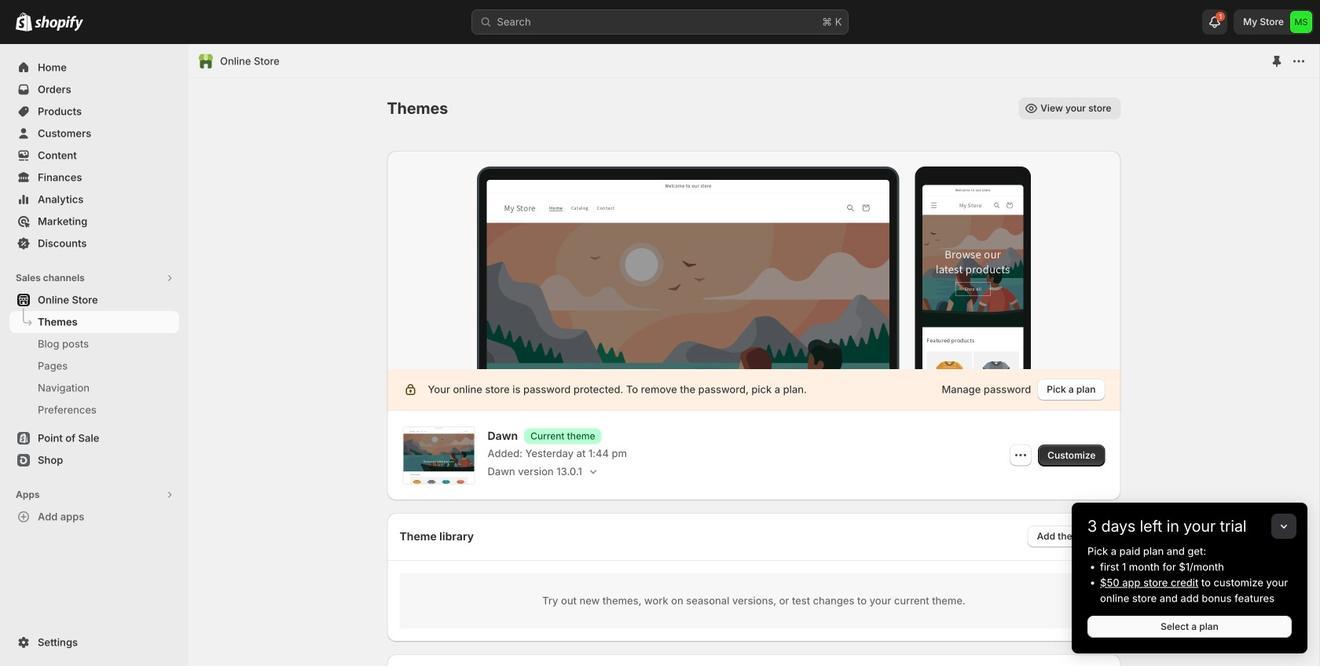 Task type: locate. For each thing, give the bounding box(es) containing it.
shopify image
[[16, 12, 32, 31]]

my store image
[[1290, 11, 1312, 33]]



Task type: vqa. For each thing, say whether or not it's contained in the screenshot.
the Mark Add sharing details as done image
no



Task type: describe. For each thing, give the bounding box(es) containing it.
shopify image
[[35, 16, 83, 31]]

online store image
[[198, 53, 214, 69]]



